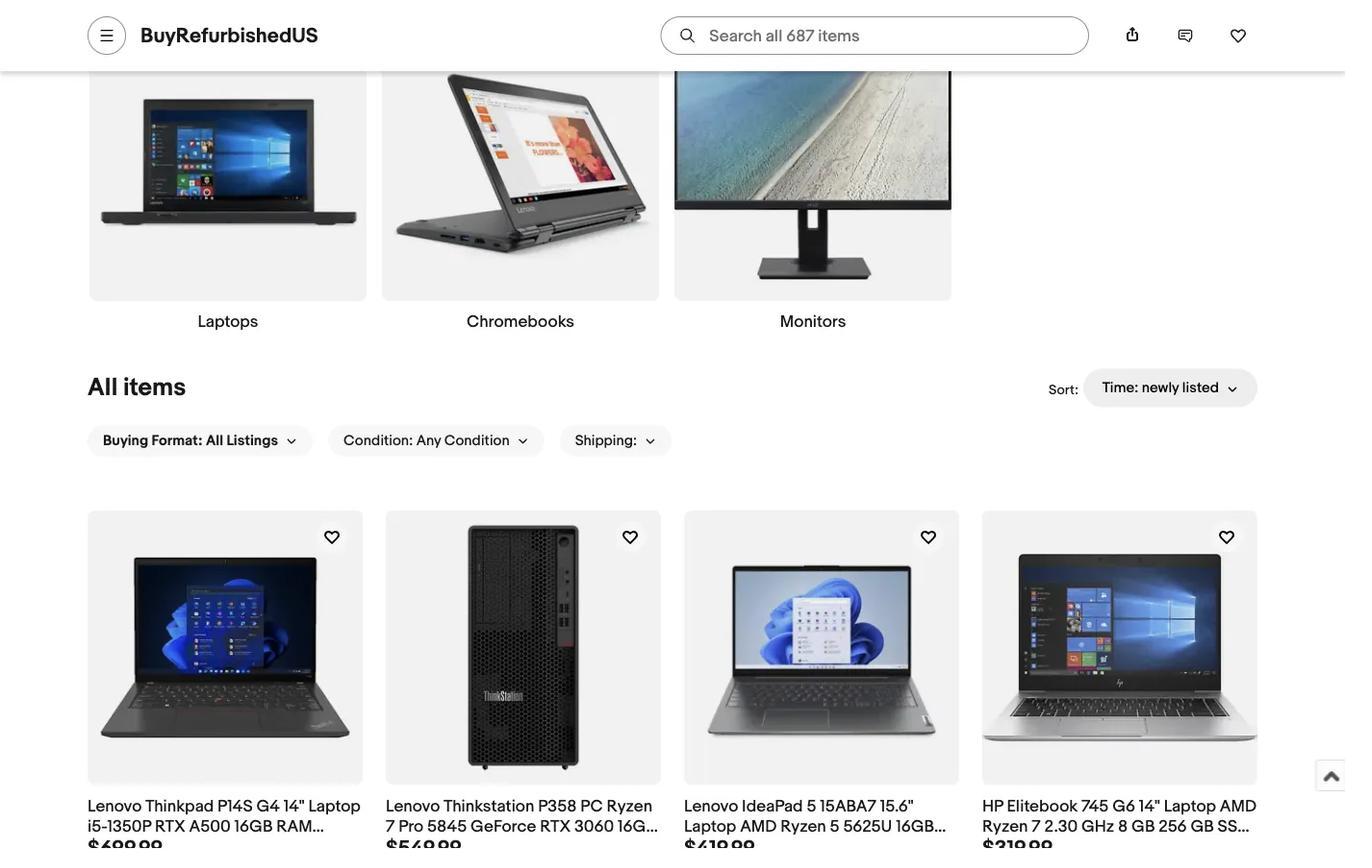Task type: locate. For each thing, give the bounding box(es) containing it.
buyrefurbishedus link
[[140, 23, 318, 48]]

chromebooks button
[[382, 24, 659, 333]]

256
[[1159, 817, 1187, 837]]

1 horizontal spatial all
[[206, 433, 223, 450]]

5625u
[[843, 817, 892, 837]]

1 lenovo from the left
[[88, 797, 142, 817]]

512gb inside lenovo ideapad 5 15aba7 15.6" laptop amd ryzen 5 5625u 16gb ram 512gb ssd w11h
[[722, 837, 769, 850]]

buying format: all listings button
[[88, 426, 313, 457]]

1 horizontal spatial 16gb
[[618, 817, 656, 837]]

1 14" from the left
[[284, 797, 305, 817]]

16gb inside lenovo ideapad 5 15aba7 15.6" laptop amd ryzen 5 5625u 16gb ram 512gb ssd w11h
[[896, 817, 934, 837]]

16gb
[[234, 817, 273, 837], [618, 817, 656, 837], [896, 817, 934, 837]]

lenovo inside "lenovo thinkpad p14s g4 14" laptop i5-1350p rtx a500 16gb ram 512gb ssd w11p"
[[88, 797, 142, 817]]

2 512gb from the left
[[386, 837, 433, 850]]

1 horizontal spatial amd
[[1220, 797, 1257, 817]]

ssd right 256
[[1218, 817, 1249, 837]]

ssd
[[1218, 817, 1249, 837], [139, 837, 170, 850], [437, 837, 469, 850], [773, 837, 804, 850]]

thinkstation
[[444, 797, 534, 817]]

all right format:
[[206, 433, 223, 450]]

512gb for i5-
[[88, 837, 135, 850]]

1 gb from the left
[[1132, 817, 1155, 837]]

0 horizontal spatial amd
[[740, 817, 777, 837]]

2 horizontal spatial lenovo
[[684, 797, 738, 817]]

lenovo for pro
[[386, 797, 440, 817]]

1 vertical spatial all
[[206, 433, 223, 450]]

16gb inside lenovo thinkstation p358 pc ryzen 7 pro 5845 geforce rtx 3060 16gb 512gb ssd w11
[[618, 817, 656, 837]]

2 horizontal spatial 16gb
[[896, 817, 934, 837]]

0 vertical spatial all
[[88, 373, 118, 403]]

ssd for lenovo ideapad 5 15aba7 15.6" laptop amd ryzen 5 5625u 16gb ram 512gb ssd w11h
[[773, 837, 804, 850]]

lenovo left thinkstation
[[386, 797, 440, 817]]

amd
[[1220, 797, 1257, 817], [740, 817, 777, 837]]

3060
[[574, 817, 614, 837]]

14" inside "lenovo thinkpad p14s g4 14" laptop i5-1350p rtx a500 16gb ram 512gb ssd w11p"
[[284, 797, 305, 817]]

ssd inside "lenovo thinkpad p14s g4 14" laptop i5-1350p rtx a500 16gb ram 512gb ssd w11p"
[[139, 837, 170, 850]]

2 14" from the left
[[1139, 797, 1160, 817]]

rtx
[[155, 817, 185, 837], [540, 817, 571, 837]]

ssd for lenovo thinkpad p14s g4 14" laptop i5-1350p rtx a500 16gb ram 512gb ssd w11p
[[139, 837, 170, 850]]

512gb for pro
[[386, 837, 433, 850]]

rtx inside lenovo thinkstation p358 pc ryzen 7 pro 5845 geforce rtx 3060 16gb 512gb ssd w11
[[540, 817, 571, 837]]

ryzen inside lenovo ideapad 5 15aba7 15.6" laptop amd ryzen 5 5625u 16gb ram 512gb ssd w11h
[[781, 817, 826, 837]]

ram
[[684, 837, 718, 850]]

1 rtx from the left
[[155, 817, 185, 837]]

0 horizontal spatial ryzen
[[607, 797, 652, 817]]

745
[[1082, 797, 1109, 817]]

rtx left a500
[[155, 817, 185, 837]]

2 7 from the left
[[1032, 817, 1041, 837]]

14"
[[284, 797, 305, 817], [1139, 797, 1160, 817]]

0 horizontal spatial gb
[[1132, 817, 1155, 837]]

ryzen inside hp elitebook 745 g6 14" laptop amd ryzen 7 2.30 ghz 8 gb 256 gb ssd w10p
[[982, 817, 1028, 837]]

1 512gb from the left
[[88, 837, 135, 850]]

any
[[416, 433, 441, 450]]

laptop inside hp elitebook 745 g6 14" laptop amd ryzen 7 2.30 ghz 8 gb 256 gb ssd w10p
[[1164, 797, 1216, 817]]

laptop inside lenovo ideapad 5 15aba7 15.6" laptop amd ryzen 5 5625u 16gb ram 512gb ssd w11h
[[684, 817, 736, 837]]

all left items
[[88, 373, 118, 403]]

1 7 from the left
[[386, 817, 395, 837]]

ideapad
[[742, 797, 803, 817]]

3 lenovo from the left
[[684, 797, 738, 817]]

lenovo ideapad 5 15aba7 15.6" laptop amd ryzen 5 5625u 16gb ram 512gb ssd w11h
[[684, 797, 934, 850]]

5 left 5625u
[[830, 817, 840, 837]]

ssd left the w11
[[437, 837, 469, 850]]

all items
[[88, 373, 186, 403]]

rtx left 3060
[[540, 817, 571, 837]]

1 horizontal spatial gb
[[1191, 817, 1214, 837]]

1 horizontal spatial laptop
[[684, 817, 736, 837]]

7
[[386, 817, 395, 837], [1032, 817, 1041, 837]]

laptops button
[[89, 24, 367, 333]]

gb
[[1132, 817, 1155, 837], [1191, 817, 1214, 837]]

1 horizontal spatial lenovo
[[386, 797, 440, 817]]

512gb left w11p
[[88, 837, 135, 850]]

16gb right 3060
[[618, 817, 656, 837]]

lenovo inside lenovo thinkstation p358 pc ryzen 7 pro 5845 geforce rtx 3060 16gb 512gb ssd w11
[[386, 797, 440, 817]]

gb right 8
[[1132, 817, 1155, 837]]

16gb right 5625u
[[896, 817, 934, 837]]

p358
[[538, 797, 577, 817]]

1 horizontal spatial 14"
[[1139, 797, 1160, 817]]

laptop inside "lenovo thinkpad p14s g4 14" laptop i5-1350p rtx a500 16gb ram 512gb ssd w11p"
[[308, 797, 361, 817]]

hp elitebook 745 g6 14" laptop amd ryzen 7 2.30 ghz 8 gb 256 gb ssd w10p : quick view image
[[982, 511, 1258, 786]]

7 left pro
[[386, 817, 395, 837]]

ghz
[[1082, 817, 1114, 837]]

w11
[[472, 837, 498, 850]]

listed
[[1182, 380, 1219, 397]]

chromebooks
[[467, 312, 574, 332]]

16gb left ram
[[234, 817, 273, 837]]

1 horizontal spatial rtx
[[540, 817, 571, 837]]

512gb inside "lenovo thinkpad p14s g4 14" laptop i5-1350p rtx a500 16gb ram 512gb ssd w11p"
[[88, 837, 135, 850]]

512gb right ram
[[722, 837, 769, 850]]

0 horizontal spatial rtx
[[155, 817, 185, 837]]

g6
[[1113, 797, 1135, 817]]

2 rtx from the left
[[540, 817, 571, 837]]

7 left 2.30 in the right bottom of the page
[[1032, 817, 1041, 837]]

ssd left w11h
[[773, 837, 804, 850]]

16gb for ram
[[896, 817, 934, 837]]

laptop left ideapad
[[684, 817, 736, 837]]

condition
[[444, 433, 510, 450]]

5 left 15aba7
[[807, 797, 816, 817]]

512gb inside lenovo thinkstation p358 pc ryzen 7 pro 5845 geforce rtx 3060 16gb 512gb ssd w11
[[386, 837, 433, 850]]

0 horizontal spatial 14"
[[284, 797, 305, 817]]

5
[[807, 797, 816, 817], [830, 817, 840, 837]]

ssd left w11p
[[139, 837, 170, 850]]

elitebook
[[1007, 797, 1078, 817]]

512gb
[[88, 837, 135, 850], [386, 837, 433, 850], [722, 837, 769, 850]]

amd right ram
[[740, 817, 777, 837]]

14" right g6
[[1139, 797, 1160, 817]]

amd for 256
[[1220, 797, 1257, 817]]

ram
[[276, 817, 312, 837]]

condition:
[[344, 433, 413, 450]]

laptop
[[308, 797, 361, 817], [1164, 797, 1216, 817], [684, 817, 736, 837]]

ssd inside lenovo ideapad 5 15aba7 15.6" laptop amd ryzen 5 5625u 16gb ram 512gb ssd w11h
[[773, 837, 804, 850]]

time: newly listed button
[[1083, 369, 1258, 408]]

2 horizontal spatial 512gb
[[722, 837, 769, 850]]

1 horizontal spatial ryzen
[[781, 817, 826, 837]]

1 16gb from the left
[[234, 817, 273, 837]]

16gb for ram
[[234, 817, 273, 837]]

i5-
[[88, 817, 107, 837]]

0 horizontal spatial lenovo
[[88, 797, 142, 817]]

buying format: all listings
[[103, 433, 278, 450]]

laptop right g4 in the bottom left of the page
[[308, 797, 361, 817]]

lenovo
[[88, 797, 142, 817], [386, 797, 440, 817], [684, 797, 738, 817]]

14" right g4 in the bottom left of the page
[[284, 797, 305, 817]]

lenovo inside lenovo ideapad 5 15aba7 15.6" laptop amd ryzen 5 5625u 16gb ram 512gb ssd w11h
[[684, 797, 738, 817]]

0 horizontal spatial 512gb
[[88, 837, 135, 850]]

ryzen
[[607, 797, 652, 817], [781, 817, 826, 837], [982, 817, 1028, 837]]

2 horizontal spatial laptop
[[1164, 797, 1216, 817]]

w11h
[[808, 837, 846, 850]]

amd inside lenovo ideapad 5 15aba7 15.6" laptop amd ryzen 5 5625u 16gb ram 512gb ssd w11h
[[740, 817, 777, 837]]

lenovo thinkpad p14s g4 14" laptop i5-1350p rtx a500 16gb ram 512gb ssd w11p button
[[88, 797, 363, 850]]

ryzen for hp
[[982, 817, 1028, 837]]

g4
[[256, 797, 280, 817]]

ssd inside lenovo thinkstation p358 pc ryzen 7 pro 5845 geforce rtx 3060 16gb 512gb ssd w11
[[437, 837, 469, 850]]

0 horizontal spatial 16gb
[[234, 817, 273, 837]]

p14s
[[218, 797, 253, 817]]

2 horizontal spatial ryzen
[[982, 817, 1028, 837]]

1 horizontal spatial 512gb
[[386, 837, 433, 850]]

16gb inside "lenovo thinkpad p14s g4 14" laptop i5-1350p rtx a500 16gb ram 512gb ssd w11p"
[[234, 817, 273, 837]]

gb right 256
[[1191, 817, 1214, 837]]

1 horizontal spatial 7
[[1032, 817, 1041, 837]]

rtx inside "lenovo thinkpad p14s g4 14" laptop i5-1350p rtx a500 16gb ram 512gb ssd w11p"
[[155, 817, 185, 837]]

3 512gb from the left
[[722, 837, 769, 850]]

lenovo up ram
[[684, 797, 738, 817]]

512gb left the w11
[[386, 837, 433, 850]]

1 horizontal spatial 5
[[830, 817, 840, 837]]

3 16gb from the left
[[896, 817, 934, 837]]

laptop right g6
[[1164, 797, 1216, 817]]

lenovo left thinkpad
[[88, 797, 142, 817]]

lenovo for amd
[[684, 797, 738, 817]]

2 16gb from the left
[[618, 817, 656, 837]]

14" inside hp elitebook 745 g6 14" laptop amd ryzen 7 2.30 ghz 8 gb 256 gb ssd w10p
[[1139, 797, 1160, 817]]

amd right 256
[[1220, 797, 1257, 817]]

0 horizontal spatial laptop
[[308, 797, 361, 817]]

all
[[88, 373, 118, 403], [206, 433, 223, 450]]

format:
[[152, 433, 203, 450]]

2 lenovo from the left
[[386, 797, 440, 817]]

0 horizontal spatial 7
[[386, 817, 395, 837]]

amd inside hp elitebook 745 g6 14" laptop amd ryzen 7 2.30 ghz 8 gb 256 gb ssd w10p
[[1220, 797, 1257, 817]]

hp elitebook 745 g6 14" laptop amd ryzen 7 2.30 ghz 8 gb 256 gb ssd w10p button
[[982, 797, 1258, 850]]



Task type: vqa. For each thing, say whether or not it's contained in the screenshot.
US $119.88
no



Task type: describe. For each thing, give the bounding box(es) containing it.
condition: any condition button
[[328, 426, 544, 457]]

lenovo thinkstation p358 pc ryzen 7 pro 5845 geforce rtx 3060 16gb 512gb ssd w11
[[386, 797, 656, 850]]

7 inside lenovo thinkstation p358 pc ryzen 7 pro 5845 geforce rtx 3060 16gb 512gb ssd w11
[[386, 817, 395, 837]]

14" for g4
[[284, 797, 305, 817]]

thinkpad
[[145, 797, 214, 817]]

lenovo thinkpad p14s g4 14" laptop i5-1350p rtx a500 16gb ram 512gb ssd w11p : quick view image
[[88, 511, 363, 786]]

lenovo ideapad 5 15aba7 15.6" laptop amd ryzen 5 5625u 16gb ram 512gb ssd w11h : quick view image
[[684, 511, 959, 786]]

ssd inside hp elitebook 745 g6 14" laptop amd ryzen 7 2.30 ghz 8 gb 256 gb ssd w10p
[[1218, 817, 1249, 837]]

512gb for amd
[[722, 837, 769, 850]]

1350p
[[107, 817, 151, 837]]

15aba7
[[820, 797, 876, 817]]

5845
[[427, 817, 467, 837]]

14" for g6
[[1139, 797, 1160, 817]]

0 horizontal spatial 5
[[807, 797, 816, 817]]

listings
[[227, 433, 278, 450]]

buying
[[103, 433, 148, 450]]

geforce
[[471, 817, 536, 837]]

sort:
[[1049, 382, 1078, 399]]

lenovo ideapad 5 15aba7 15.6" laptop amd ryzen 5 5625u 16gb ram 512gb ssd w11h button
[[684, 797, 959, 850]]

0 horizontal spatial all
[[88, 373, 118, 403]]

shipping: button
[[560, 426, 672, 457]]

laptop for 8
[[1164, 797, 1216, 817]]

monitors button
[[674, 24, 952, 333]]

w11p
[[174, 837, 210, 850]]

lenovo thinkstation p358 pc ryzen 7 pro 5845 geforce rtx 3060 16gb 512gb ssd w11 : quick view image
[[386, 511, 661, 786]]

newly
[[1142, 380, 1179, 397]]

pro
[[399, 817, 424, 837]]

ssd for lenovo thinkstation p358 pc ryzen 7 pro 5845 geforce rtx 3060 16gb 512gb ssd w11
[[437, 837, 469, 850]]

a500
[[189, 817, 231, 837]]

time:
[[1103, 380, 1139, 397]]

8
[[1118, 817, 1128, 837]]

2 gb from the left
[[1191, 817, 1214, 837]]

hp elitebook 745 g6 14" laptop amd ryzen 7 2.30 ghz 8 gb 256 gb ssd w10p
[[982, 797, 1257, 850]]

buyrefurbishedus
[[140, 23, 318, 48]]

w10p
[[982, 837, 1023, 850]]

save this seller buyrefurbishedus image
[[1230, 27, 1247, 44]]

ryzen for lenovo
[[781, 817, 826, 837]]

15.6"
[[880, 797, 914, 817]]

lenovo thinkpad p14s g4 14" laptop i5-1350p rtx a500 16gb ram 512gb ssd w11p
[[88, 797, 361, 850]]

laptops
[[198, 312, 258, 332]]

laptop for ram
[[684, 817, 736, 837]]

condition: any condition
[[344, 433, 510, 450]]

hp
[[982, 797, 1003, 817]]

time: newly listed
[[1103, 380, 1219, 397]]

laptop for ram
[[308, 797, 361, 817]]

pc
[[580, 797, 603, 817]]

2.30
[[1044, 817, 1078, 837]]

all inside popup button
[[206, 433, 223, 450]]

amd for ssd
[[740, 817, 777, 837]]

monitors
[[780, 312, 846, 332]]

7 inside hp elitebook 745 g6 14" laptop amd ryzen 7 2.30 ghz 8 gb 256 gb ssd w10p
[[1032, 817, 1041, 837]]

ryzen inside lenovo thinkstation p358 pc ryzen 7 pro 5845 geforce rtx 3060 16gb 512gb ssd w11
[[607, 797, 652, 817]]

shipping:
[[575, 433, 637, 450]]

lenovo for i5-
[[88, 797, 142, 817]]

items
[[123, 373, 186, 403]]

lenovo thinkstation p358 pc ryzen 7 pro 5845 geforce rtx 3060 16gb 512gb ssd w11 button
[[386, 797, 661, 850]]

Search all 687 items field
[[660, 16, 1089, 55]]



